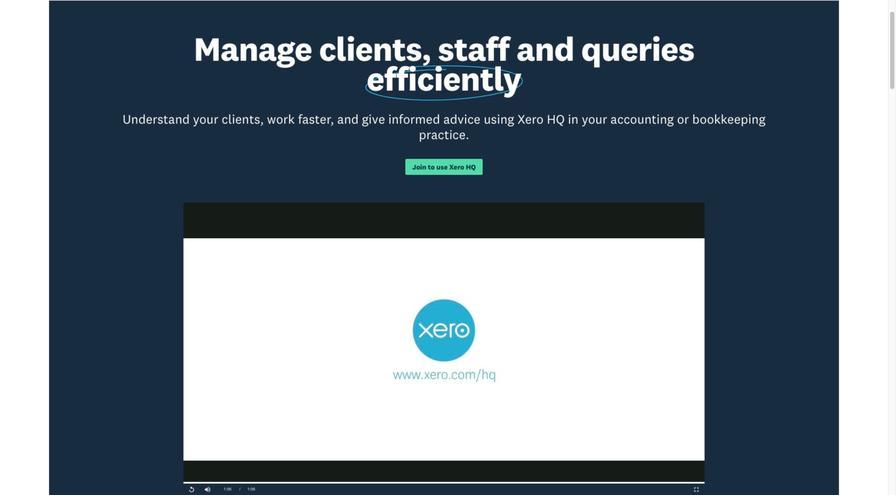 Task type: locate. For each thing, give the bounding box(es) containing it.
progress bar slider
[[184, 482, 705, 484]]

video player region
[[184, 203, 705, 495]]



Task type: vqa. For each thing, say whether or not it's contained in the screenshot.
1st You from the left
no



